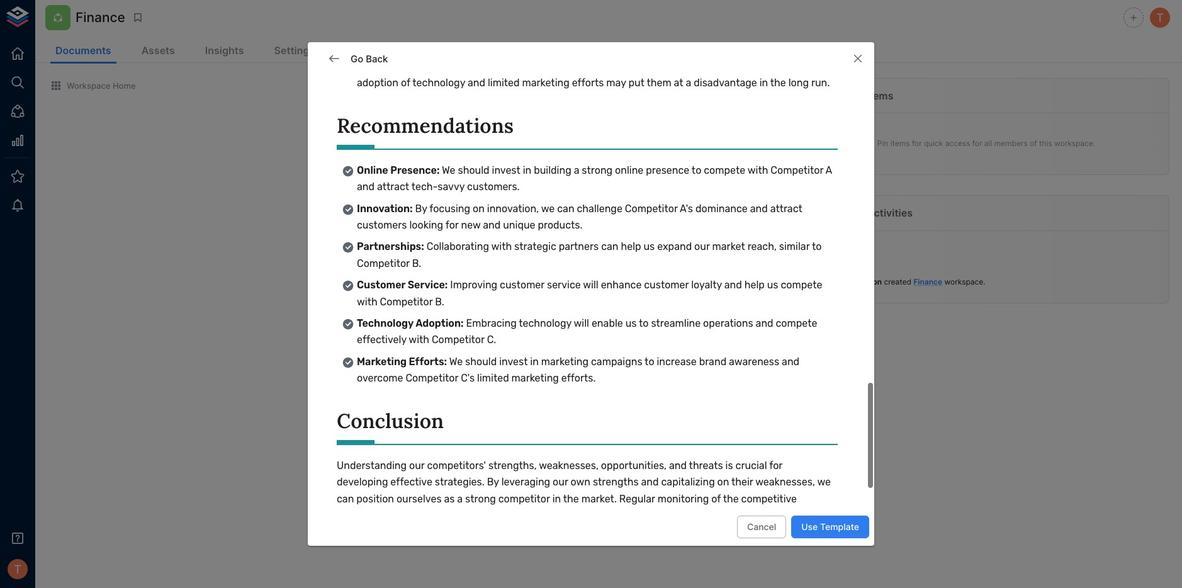 Task type: describe. For each thing, give the bounding box(es) containing it.
items
[[891, 139, 911, 148]]

assets
[[141, 44, 175, 57]]

for left 'quick'
[[913, 139, 923, 148]]

strong for and
[[603, 60, 634, 72]]

regular
[[620, 493, 656, 505]]

challenge
[[577, 203, 623, 215]]

tim
[[842, 277, 856, 287]]

compete for to
[[704, 164, 746, 176]]

their inside understanding our competitors' strengths, weaknesses, opportunities, and threats is crucial for developing effective strategies. by leveraging our own strengths and capitalizing on their weaknesses, we can position ourselves as a strong competitor in the market. regular monitoring of the competitive landscape is recommended to stay ahead and adapt to changing market dynamics.
[[732, 476, 754, 488]]

pinned items
[[831, 89, 894, 102]]

awareness
[[729, 356, 780, 368]]

pinned
[[831, 89, 865, 102]]

0 horizontal spatial finance
[[76, 10, 125, 25]]

competitor inside by focusing on innovation, we can challenge competitor a's dominance and attract customers looking for new and unique products.
[[625, 203, 678, 215]]

2 horizontal spatial of
[[1031, 139, 1038, 148]]

improving
[[451, 279, 498, 291]]

technology inside embracing technology will enable us to streamline operations and compete effectively with competitor c.
[[519, 317, 572, 329]]

for inside by focusing on innovation, we can challenge competitor a's dominance and attract customers looking for new and unique products.
[[446, 219, 459, 231]]

and up 'capitalizing'
[[670, 460, 687, 472]]

them
[[647, 77, 672, 89]]

more
[[417, 320, 437, 330]]

1 horizontal spatial t
[[1157, 11, 1165, 24]]

enhance
[[601, 279, 642, 291]]

adoption:
[[416, 317, 464, 329]]

workspace
[[67, 81, 111, 91]]

with inside 'no documents found. create powerful documents, wikis & notes for personal use or invite your team to collaborate with you.'
[[458, 300, 474, 310]]

we should invest in building a strong online presence to compete with competitor a and attract tech-savvy customers.
[[357, 164, 835, 193]]

0 vertical spatial t button
[[1149, 6, 1173, 30]]

technology adoption:
[[357, 317, 464, 329]]

relationships,
[[676, 60, 739, 72]]

can inside by focusing on innovation, we can challenge competitor a's dominance and attract customers looking for new and unique products.
[[558, 203, 575, 215]]

1 horizontal spatial the
[[724, 493, 739, 505]]

adoption
[[357, 77, 399, 89]]

market.
[[582, 493, 617, 505]]

quick
[[925, 139, 944, 148]]

and right dominance
[[751, 203, 768, 215]]

online
[[615, 164, 644, 176]]

put
[[629, 77, 645, 89]]

create new
[[704, 80, 753, 91]]

and down competitor
[[534, 510, 551, 522]]

competitor inside collaborating with strategic partners can help us expand our market reach, similar to competitor b.
[[357, 257, 410, 269]]

as
[[444, 493, 455, 505]]

for left all at top
[[973, 139, 983, 148]]

limited inside we should invest in marketing campaigns to increase brand awareness and overcome competitor c's limited marketing efforts.
[[477, 372, 509, 384]]

home
[[113, 81, 136, 91]]

checked image for customer service:
[[342, 280, 355, 292]]

create inside button
[[704, 80, 732, 91]]

global
[[506, 60, 534, 72]]

no documents found. create powerful documents, wikis & notes for personal use or invite your team to collaborate with you.
[[309, 274, 520, 310]]

unique
[[503, 219, 536, 231]]

invest for marketing
[[500, 356, 528, 368]]

documents
[[55, 44, 111, 57]]

no
[[366, 274, 379, 286]]

0 horizontal spatial our
[[409, 460, 425, 472]]

technology inside has an extensive global presence and strong supplier relationships, but their slow adoption of technology and limited marketing efforts may put them at a disadvantage in the long run.
[[413, 77, 466, 89]]

customer service:
[[357, 279, 448, 291]]

building
[[534, 164, 572, 176]]

found.
[[434, 274, 463, 286]]

customers.
[[467, 181, 520, 193]]

at
[[674, 77, 684, 89]]

to inside "we should invest in building a strong online presence to compete with competitor a and attract tech-savvy customers."
[[692, 164, 702, 176]]

&
[[433, 290, 438, 299]]

back
[[366, 53, 388, 65]]

understanding
[[337, 460, 407, 472]]

template
[[821, 521, 860, 532]]

use
[[507, 290, 520, 299]]

will inside embracing technology will enable us to streamline operations and compete effectively with competitor c.
[[574, 317, 590, 329]]

collaborate
[[416, 300, 456, 310]]

a inside has an extensive global presence and strong supplier relationships, but their slow adoption of technology and limited marketing efforts may put them at a disadvantage in the long run.
[[686, 77, 692, 89]]

strengths,
[[489, 460, 537, 472]]

strengths
[[593, 476, 639, 488]]

position
[[357, 493, 394, 505]]

with inside collaborating with strategic partners can help us expand our market reach, similar to competitor b.
[[492, 241, 512, 253]]

changing
[[595, 510, 639, 522]]

checked image for innovation:
[[342, 203, 355, 216]]

for inside understanding our competitors' strengths, weaknesses, opportunities, and threats is crucial for developing effective strategies. by leveraging our own strengths and capitalizing on their weaknesses, we can position ourselves as a strong competitor in the market. regular monitoring of the competitive landscape is recommended to stay ahead and adapt to changing market dynamics.
[[770, 460, 783, 472]]

dynamics.
[[677, 510, 725, 522]]

competitor for embracing technology will enable us to streamline operations and compete effectively with competitor c.
[[432, 334, 485, 346]]

go
[[351, 53, 364, 65]]

us inside collaborating with strategic partners can help us expand our market reach, similar to competitor b.
[[644, 241, 655, 253]]

slow
[[784, 60, 805, 72]]

learn more
[[392, 320, 437, 330]]

we inside understanding our competitors' strengths, weaknesses, opportunities, and threats is crucial for developing effective strategies. by leveraging our own strengths and capitalizing on their weaknesses, we can position ourselves as a strong competitor in the market. regular monitoring of the competitive landscape is recommended to stay ahead and adapt to changing market dynamics.
[[818, 476, 832, 488]]

cancel button
[[738, 516, 787, 539]]

create inside 'no documents found. create powerful documents, wikis & notes for personal use or invite your team to collaborate with you.'
[[309, 290, 333, 299]]

collaborating with strategic partners can help us expand our market reach, similar to competitor b.
[[357, 241, 825, 269]]

workspace
[[945, 277, 984, 287]]

learn
[[392, 320, 414, 330]]

partners
[[559, 241, 599, 253]]

on inside understanding our competitors' strengths, weaknesses, opportunities, and threats is crucial for developing effective strategies. by leveraging our own strengths and capitalizing on their weaknesses, we can position ourselves as a strong competitor in the market. regular monitoring of the competitive landscape is recommended to stay ahead and adapt to changing market dynamics.
[[718, 476, 730, 488]]

marketing inside has an extensive global presence and strong supplier relationships, but their slow adoption of technology and limited marketing efforts may put them at a disadvantage in the long run.
[[522, 77, 570, 89]]

1 horizontal spatial finance
[[914, 277, 943, 287]]

0 horizontal spatial the
[[564, 493, 579, 505]]

new
[[461, 219, 481, 231]]

invite
[[348, 300, 367, 310]]

has an extensive global presence and strong supplier relationships, but their slow adoption of technology and limited marketing efforts may put them at a disadvantage in the long run.
[[357, 60, 830, 89]]

invest for building
[[492, 164, 521, 176]]

and down extensive
[[468, 77, 486, 89]]

you.
[[476, 300, 491, 310]]

service:
[[408, 279, 448, 291]]

of inside has an extensive global presence and strong supplier relationships, but their slow adoption of technology and limited marketing efforts may put them at a disadvantage in the long run.
[[401, 77, 411, 89]]

online presence:
[[357, 164, 440, 176]]

expand
[[658, 241, 692, 253]]

personal
[[474, 290, 505, 299]]

the inside has an extensive global presence and strong supplier relationships, but their slow adoption of technology and limited marketing efforts may put them at a disadvantage in the long run.
[[771, 77, 787, 89]]

to inside we should invest in marketing campaigns to increase brand awareness and overcome competitor c's limited marketing efforts.
[[645, 356, 655, 368]]

2 vertical spatial our
[[553, 476, 569, 488]]

burton
[[858, 277, 883, 287]]

use template
[[802, 521, 860, 532]]

presence inside "we should invest in building a strong online presence to compete with competitor a and attract tech-savvy customers."
[[646, 164, 690, 176]]

1 horizontal spatial is
[[726, 460, 734, 472]]

should for online presence:
[[458, 164, 490, 176]]

us inside improving customer service will enhance customer loyalty and help us compete with competitor b.
[[768, 279, 779, 291]]

checked image for marketing efforts:
[[342, 356, 355, 369]]

competitor for we should invest in marketing campaigns to increase brand awareness and overcome competitor c's limited marketing efforts.
[[406, 372, 459, 384]]

go back
[[351, 53, 388, 65]]

help inside collaborating with strategic partners can help us expand our market reach, similar to competitor b.
[[621, 241, 642, 253]]

disadvantage
[[694, 77, 758, 89]]

b. inside improving customer service will enhance customer loyalty and help us compete with competitor b.
[[435, 296, 445, 308]]

0 horizontal spatial is
[[388, 510, 395, 522]]

presence:
[[391, 164, 440, 176]]

savvy
[[438, 181, 465, 193]]

members
[[995, 139, 1028, 148]]

an
[[444, 60, 456, 72]]

on inside by focusing on innovation, we can challenge competitor a's dominance and attract customers looking for new and unique products.
[[473, 203, 485, 215]]

assets link
[[136, 39, 180, 64]]

our inside collaborating with strategic partners can help us expand our market reach, similar to competitor b.
[[695, 241, 710, 253]]

2 vertical spatial marketing
[[512, 372, 559, 384]]

0 horizontal spatial t
[[14, 562, 21, 576]]

for inside 'no documents found. create powerful documents, wikis & notes for personal use or invite your team to collaborate with you.'
[[462, 290, 472, 299]]

or
[[338, 300, 346, 310]]

finance link
[[914, 277, 943, 287]]

overcome
[[357, 372, 403, 384]]

we for presence:
[[442, 164, 456, 176]]

by inside by focusing on innovation, we can challenge competitor a's dominance and attract customers looking for new and unique products.
[[415, 203, 427, 215]]

can inside understanding our competitors' strengths, weaknesses, opportunities, and threats is crucial for developing effective strategies. by leveraging our own strengths and capitalizing on their weaknesses, we can position ourselves as a strong competitor in the market. regular monitoring of the competitive landscape is recommended to stay ahead and adapt to changing market dynamics.
[[337, 493, 354, 505]]

to inside collaborating with strategic partners can help us expand our market reach, similar to competitor b.
[[813, 241, 822, 253]]

and right new
[[483, 219, 501, 231]]

capitalizing
[[662, 476, 715, 488]]

customer
[[357, 279, 406, 291]]

competitor for we should invest in building a strong online presence to compete with competitor a and attract tech-savvy customers.
[[771, 164, 824, 176]]

create new button
[[694, 74, 779, 97]]



Task type: locate. For each thing, give the bounding box(es) containing it.
in up adapt
[[553, 493, 561, 505]]

in left building
[[523, 164, 532, 176]]

new
[[734, 80, 753, 91]]

1 vertical spatial market
[[642, 510, 675, 522]]

a inside "we should invest in building a strong online presence to compete with competitor a and attract tech-savvy customers."
[[574, 164, 580, 176]]

1 vertical spatial on
[[718, 476, 730, 488]]

create down "relationships," on the top of the page
[[704, 80, 732, 91]]

to left increase
[[645, 356, 655, 368]]

us
[[644, 241, 655, 253], [768, 279, 779, 291], [626, 317, 637, 329]]

will right service
[[583, 279, 599, 291]]

1 vertical spatial weaknesses,
[[756, 476, 816, 488]]

b. right "wikis"
[[435, 296, 445, 308]]

0 vertical spatial weaknesses,
[[539, 460, 599, 472]]

1 horizontal spatial on
[[718, 476, 730, 488]]

operations
[[704, 317, 754, 329]]

checked image left partnerships:
[[342, 241, 355, 254]]

0 vertical spatial help
[[621, 241, 642, 253]]

can up products.
[[558, 203, 575, 215]]

on down the threats
[[718, 476, 730, 488]]

1 vertical spatial invest
[[500, 356, 528, 368]]

embracing
[[466, 317, 517, 329]]

service
[[547, 279, 581, 291]]

0 horizontal spatial market
[[642, 510, 675, 522]]

a right as
[[458, 493, 463, 505]]

1 vertical spatial by
[[487, 476, 499, 488]]

1 customer from the left
[[500, 279, 545, 291]]

2 vertical spatial can
[[337, 493, 354, 505]]

with for b.
[[357, 296, 378, 308]]

checked image left marketing
[[342, 356, 355, 369]]

landscape
[[337, 510, 385, 522]]

3 checked image from the top
[[342, 356, 355, 369]]

compete for us
[[781, 279, 823, 291]]

of right the adoption
[[401, 77, 411, 89]]

customer down strategic
[[500, 279, 545, 291]]

customer
[[500, 279, 545, 291], [645, 279, 689, 291]]

in inside understanding our competitors' strengths, weaknesses, opportunities, and threats is crucial for developing effective strategies. by leveraging our own strengths and capitalizing on their weaknesses, we can position ourselves as a strong competitor in the market. regular monitoring of the competitive landscape is recommended to stay ahead and adapt to changing market dynamics.
[[553, 493, 561, 505]]

help up enhance
[[621, 241, 642, 253]]

by focusing on innovation, we can challenge competitor a's dominance and attract customers looking for new and unique products.
[[357, 203, 805, 231]]

can up landscape at the bottom left of page
[[337, 493, 354, 505]]

can right partners
[[602, 241, 619, 253]]

weaknesses, up competitive
[[756, 476, 816, 488]]

by inside understanding our competitors' strengths, weaknesses, opportunities, and threats is crucial for developing effective strategies. by leveraging our own strengths and capitalizing on their weaknesses, we can position ourselves as a strong competitor in the market. regular monitoring of the competitive landscape is recommended to stay ahead and adapt to changing market dynamics.
[[487, 476, 499, 488]]

attract up similar at top right
[[771, 203, 803, 215]]

2 checked image from the top
[[342, 280, 355, 292]]

b. inside collaborating with strategic partners can help us expand our market reach, similar to competitor b.
[[412, 257, 422, 269]]

a
[[686, 77, 692, 89], [574, 164, 580, 176], [458, 493, 463, 505]]

competitor inside "we should invest in building a strong online presence to compete with competitor a and attract tech-savvy customers."
[[771, 164, 824, 176]]

0 vertical spatial our
[[695, 241, 710, 253]]

may
[[607, 77, 626, 89]]

0 vertical spatial us
[[644, 241, 655, 253]]

competitors'
[[427, 460, 486, 472]]

monitoring
[[658, 493, 709, 505]]

we up use template
[[818, 476, 832, 488]]

1 vertical spatial a
[[574, 164, 580, 176]]

by up looking
[[415, 203, 427, 215]]

0 vertical spatial attract
[[377, 181, 410, 193]]

conclusion
[[337, 408, 444, 434]]

the left 'long'
[[771, 77, 787, 89]]

finance
[[76, 10, 125, 25], [914, 277, 943, 287]]

with for c.
[[409, 334, 430, 346]]

for right notes
[[462, 290, 472, 299]]

weaknesses,
[[539, 460, 599, 472], [756, 476, 816, 488]]

in inside we should invest in marketing campaigns to increase brand awareness and overcome competitor c's limited marketing efforts.
[[531, 356, 539, 368]]

we for efforts:
[[450, 356, 463, 368]]

1 horizontal spatial market
[[713, 241, 746, 253]]

1 checked image from the top
[[342, 165, 355, 177]]

1 vertical spatial limited
[[477, 372, 509, 384]]

for right crucial
[[770, 460, 783, 472]]

checked image for partnerships:
[[342, 241, 355, 254]]

1 horizontal spatial we
[[818, 476, 832, 488]]

0 vertical spatial b.
[[412, 257, 422, 269]]

ahead
[[502, 510, 531, 522]]

with inside "we should invest in building a strong online presence to compete with competitor a and attract tech-savvy customers."
[[748, 164, 769, 176]]

with inside embracing technology will enable us to streamline operations and compete effectively with competitor c.
[[409, 334, 430, 346]]

1 vertical spatial compete
[[781, 279, 823, 291]]

should for marketing efforts:
[[466, 356, 497, 368]]

1 vertical spatial checked image
[[342, 241, 355, 254]]

should up customers.
[[458, 164, 490, 176]]

0 vertical spatial invest
[[492, 164, 521, 176]]

we up c's
[[450, 356, 463, 368]]

strong inside understanding our competitors' strengths, weaknesses, opportunities, and threats is crucial for developing effective strategies. by leveraging our own strengths and capitalizing on their weaknesses, we can position ourselves as a strong competitor in the market. regular monitoring of the competitive landscape is recommended to stay ahead and adapt to changing market dynamics.
[[466, 493, 496, 505]]

with down customer
[[357, 296, 378, 308]]

0 horizontal spatial b.
[[412, 257, 422, 269]]

1 vertical spatial we
[[450, 356, 463, 368]]

we up savvy
[[442, 164, 456, 176]]

1 vertical spatial t
[[14, 562, 21, 576]]

0 vertical spatial of
[[401, 77, 411, 89]]

0 horizontal spatial customer
[[500, 279, 545, 291]]

attract
[[377, 181, 410, 193], [771, 203, 803, 215]]

powerful
[[335, 290, 367, 299]]

the up adapt
[[564, 493, 579, 505]]

0 vertical spatial we
[[542, 203, 555, 215]]

0 vertical spatial is
[[726, 460, 734, 472]]

1 horizontal spatial customer
[[645, 279, 689, 291]]

compete inside improving customer service will enhance customer loyalty and help us compete with competitor b.
[[781, 279, 823, 291]]

cancel
[[748, 521, 777, 532]]

3 checked image from the top
[[342, 318, 355, 331]]

1 horizontal spatial help
[[745, 279, 765, 291]]

documents
[[381, 274, 432, 286]]

t button
[[1149, 6, 1173, 30], [4, 556, 31, 583]]

will left enable
[[574, 317, 590, 329]]

technology down service
[[519, 317, 572, 329]]

limited right c's
[[477, 372, 509, 384]]

to left stay
[[468, 510, 478, 522]]

we inside we should invest in marketing campaigns to increase brand awareness and overcome competitor c's limited marketing efforts.
[[450, 356, 463, 368]]

competitor inside embracing technology will enable us to streamline operations and compete effectively with competitor c.
[[432, 334, 485, 346]]

a
[[826, 164, 833, 176]]

presence right online at the top right of the page
[[646, 164, 690, 176]]

campaigns
[[591, 356, 643, 368]]

checked image for technology adoption:
[[342, 318, 355, 331]]

0 horizontal spatial weaknesses,
[[539, 460, 599, 472]]

the
[[771, 77, 787, 89], [564, 493, 579, 505], [724, 493, 739, 505]]

competitor down partnerships:
[[357, 257, 410, 269]]

on
[[473, 203, 485, 215], [718, 476, 730, 488]]

bookmark image
[[132, 12, 144, 23]]

0 horizontal spatial their
[[732, 476, 754, 488]]

2 customer from the left
[[645, 279, 689, 291]]

strong
[[603, 60, 634, 72], [582, 164, 613, 176], [466, 493, 496, 505]]

in down embracing technology will enable us to streamline operations and compete effectively with competitor c.
[[531, 356, 539, 368]]

0 vertical spatial checked image
[[342, 203, 355, 216]]

0 vertical spatial should
[[458, 164, 490, 176]]

products.
[[538, 219, 583, 231]]

competitor for improving customer service will enhance customer loyalty and help us compete with competitor b.
[[380, 296, 433, 308]]

the up dynamics.
[[724, 493, 739, 505]]

should inside we should invest in marketing campaigns to increase brand awareness and overcome competitor c's limited marketing efforts.
[[466, 356, 497, 368]]

to right team
[[407, 300, 414, 310]]

attract inside "we should invest in building a strong online presence to compete with competitor a and attract tech-savvy customers."
[[377, 181, 410, 193]]

1 horizontal spatial attract
[[771, 203, 803, 215]]

help inside improving customer service will enhance customer loyalty and help us compete with competitor b.
[[745, 279, 765, 291]]

and up efforts
[[583, 60, 601, 72]]

1 checked image from the top
[[342, 203, 355, 216]]

opportunities,
[[601, 460, 667, 472]]

team
[[387, 300, 405, 310]]

presence
[[537, 60, 580, 72], [646, 164, 690, 176]]

and down the online
[[357, 181, 375, 193]]

0 vertical spatial on
[[473, 203, 485, 215]]

1 vertical spatial b.
[[435, 296, 445, 308]]

1 horizontal spatial of
[[712, 493, 721, 505]]

of left this
[[1031, 139, 1038, 148]]

in right new
[[760, 77, 769, 89]]

invest
[[492, 164, 521, 176], [500, 356, 528, 368]]

should up c's
[[466, 356, 497, 368]]

compete up dominance
[[704, 164, 746, 176]]

market inside collaborating with strategic partners can help us expand our market reach, similar to competitor b.
[[713, 241, 746, 253]]

0 horizontal spatial by
[[415, 203, 427, 215]]

and right loyalty in the top right of the page
[[725, 279, 743, 291]]

b. up documents
[[412, 257, 422, 269]]

your
[[369, 300, 385, 310]]

with up dominance
[[748, 164, 769, 176]]

1 horizontal spatial us
[[644, 241, 655, 253]]

1 vertical spatial t button
[[4, 556, 31, 583]]

checked image left the online
[[342, 165, 355, 177]]

and inside we should invest in marketing campaigns to increase brand awareness and overcome competitor c's limited marketing efforts.
[[782, 356, 800, 368]]

1 vertical spatial technology
[[519, 317, 572, 329]]

all
[[985, 139, 993, 148]]

strong inside has an extensive global presence and strong supplier relationships, but their slow adoption of technology and limited marketing efforts may put them at a disadvantage in the long run.
[[603, 60, 634, 72]]

their
[[760, 60, 781, 72], [732, 476, 754, 488]]

to right similar at top right
[[813, 241, 822, 253]]

threats
[[689, 460, 724, 472]]

their right but
[[760, 60, 781, 72]]

go back dialog
[[308, 0, 875, 546]]

ourselves
[[397, 493, 442, 505]]

2 horizontal spatial a
[[686, 77, 692, 89]]

in
[[760, 77, 769, 89], [523, 164, 532, 176], [531, 356, 539, 368], [553, 493, 561, 505]]

help down reach, at the top right of the page
[[745, 279, 765, 291]]

learn more button
[[389, 316, 440, 335]]

1 vertical spatial presence
[[646, 164, 690, 176]]

and up regular
[[642, 476, 659, 488]]

extensive
[[458, 60, 504, 72]]

and right operations
[[756, 317, 774, 329]]

2 vertical spatial checked image
[[342, 356, 355, 369]]

checked image for online presence:
[[342, 165, 355, 177]]

strong up stay
[[466, 493, 496, 505]]

1 vertical spatial will
[[574, 317, 590, 329]]

reach,
[[748, 241, 777, 253]]

1 horizontal spatial weaknesses,
[[756, 476, 816, 488]]

2 checked image from the top
[[342, 241, 355, 254]]

we up products.
[[542, 203, 555, 215]]

wikis
[[413, 290, 431, 299]]

2 vertical spatial strong
[[466, 493, 496, 505]]

0 vertical spatial a
[[686, 77, 692, 89]]

0 vertical spatial finance
[[76, 10, 125, 25]]

competitor
[[771, 164, 824, 176], [625, 203, 678, 215], [357, 257, 410, 269], [380, 296, 433, 308], [432, 334, 485, 346], [406, 372, 459, 384]]

similar
[[780, 241, 810, 253]]

0 vertical spatial their
[[760, 60, 781, 72]]

1 vertical spatial our
[[409, 460, 425, 472]]

checked image
[[342, 165, 355, 177], [342, 241, 355, 254], [342, 318, 355, 331]]

competitor inside we should invest in marketing campaigns to increase brand awareness and overcome competitor c's limited marketing efforts.
[[406, 372, 459, 384]]

checked image down or
[[342, 318, 355, 331]]

will inside improving customer service will enhance customer loyalty and help us compete with competitor b.
[[583, 279, 599, 291]]

strong up may
[[603, 60, 634, 72]]

by down strengths,
[[487, 476, 499, 488]]

and
[[583, 60, 601, 72], [468, 77, 486, 89], [357, 181, 375, 193], [751, 203, 768, 215], [483, 219, 501, 231], [725, 279, 743, 291], [756, 317, 774, 329], [782, 356, 800, 368], [670, 460, 687, 472], [642, 476, 659, 488], [534, 510, 551, 522]]

we inside "we should invest in building a strong online presence to compete with competitor a and attract tech-savvy customers."
[[442, 164, 456, 176]]

marketing down global
[[522, 77, 570, 89]]

efforts
[[572, 77, 604, 89]]

0 vertical spatial technology
[[413, 77, 466, 89]]

0 horizontal spatial attract
[[377, 181, 410, 193]]

checked image
[[342, 203, 355, 216], [342, 280, 355, 292], [342, 356, 355, 369]]

1 horizontal spatial t button
[[1149, 6, 1173, 30]]

help
[[621, 241, 642, 253], [745, 279, 765, 291]]

in inside "we should invest in building a strong online presence to compete with competitor a and attract tech-savvy customers."
[[523, 164, 532, 176]]

should
[[458, 164, 490, 176], [466, 356, 497, 368]]

tim burton created finance workspace .
[[842, 277, 986, 287]]

presence inside has an extensive global presence and strong supplier relationships, but their slow adoption of technology and limited marketing efforts may put them at a disadvantage in the long run.
[[537, 60, 580, 72]]

adapt
[[554, 510, 581, 522]]

2 vertical spatial compete
[[776, 317, 818, 329]]

run.
[[812, 77, 830, 89]]

should inside "we should invest in building a strong online presence to compete with competitor a and attract tech-savvy customers."
[[458, 164, 490, 176]]

can inside collaborating with strategic partners can help us expand our market reach, similar to competitor b.
[[602, 241, 619, 253]]

2 vertical spatial of
[[712, 493, 721, 505]]

has
[[425, 60, 442, 72]]

and inside embracing technology will enable us to streamline operations and compete effectively with competitor c.
[[756, 317, 774, 329]]

0 vertical spatial we
[[442, 164, 456, 176]]

1 vertical spatial marketing
[[542, 356, 589, 368]]

of up dynamics.
[[712, 493, 721, 505]]

our left own
[[553, 476, 569, 488]]

and right awareness
[[782, 356, 800, 368]]

with for a
[[748, 164, 769, 176]]

0 horizontal spatial can
[[337, 493, 354, 505]]

0 vertical spatial checked image
[[342, 165, 355, 177]]

t
[[1157, 11, 1165, 24], [14, 562, 21, 576]]

b.
[[412, 257, 422, 269], [435, 296, 445, 308]]

market left reach, at the top right of the page
[[713, 241, 746, 253]]

0 vertical spatial create
[[704, 80, 732, 91]]

competitor
[[499, 493, 550, 505]]

0 horizontal spatial on
[[473, 203, 485, 215]]

activities
[[868, 207, 913, 219]]

us inside embracing technology will enable us to streamline operations and compete effectively with competitor c.
[[626, 317, 637, 329]]

2 vertical spatial us
[[626, 317, 637, 329]]

our up effective
[[409, 460, 425, 472]]

use template button
[[792, 516, 870, 539]]

effectively
[[357, 334, 407, 346]]

0 horizontal spatial technology
[[413, 77, 466, 89]]

for down focusing on the top
[[446, 219, 459, 231]]

compete inside "we should invest in building a strong online presence to compete with competitor a and attract tech-savvy customers."
[[704, 164, 746, 176]]

in inside has an extensive global presence and strong supplier relationships, but their slow adoption of technology and limited marketing efforts may put them at a disadvantage in the long run.
[[760, 77, 769, 89]]

understanding our competitors' strengths, weaknesses, opportunities, and threats is crucial for developing effective strategies. by leveraging our own strengths and capitalizing on their weaknesses, we can position ourselves as a strong competitor in the market. regular monitoring of the competitive landscape is recommended to stay ahead and adapt to changing market dynamics.
[[337, 460, 834, 522]]

marketing efforts:
[[357, 356, 447, 368]]

strategic
[[515, 241, 557, 253]]

1 vertical spatial finance
[[914, 277, 943, 287]]

competitor inside improving customer service will enhance customer loyalty and help us compete with competitor b.
[[380, 296, 433, 308]]

of inside understanding our competitors' strengths, weaknesses, opportunities, and threats is crucial for developing effective strategies. by leveraging our own strengths and capitalizing on their weaknesses, we can position ourselves as a strong competitor in the market. regular monitoring of the competitive landscape is recommended to stay ahead and adapt to changing market dynamics.
[[712, 493, 721, 505]]

leveraging
[[502, 476, 551, 488]]

efforts.
[[562, 372, 596, 384]]

to left streamline
[[639, 317, 649, 329]]

on up new
[[473, 203, 485, 215]]

brand
[[700, 356, 727, 368]]

compete inside embracing technology will enable us to streamline operations and compete effectively with competitor c.
[[776, 317, 818, 329]]

attract down online presence:
[[377, 181, 410, 193]]

pin
[[878, 139, 889, 148]]

1 horizontal spatial can
[[558, 203, 575, 215]]

is down position
[[388, 510, 395, 522]]

our right expand
[[695, 241, 710, 253]]

0 horizontal spatial of
[[401, 77, 411, 89]]

0 horizontal spatial help
[[621, 241, 642, 253]]

a inside understanding our competitors' strengths, weaknesses, opportunities, and threats is crucial for developing effective strategies. by leveraging our own strengths and capitalizing on their weaknesses, we can position ourselves as a strong competitor in the market. regular monitoring of the competitive landscape is recommended to stay ahead and adapt to changing market dynamics.
[[458, 493, 463, 505]]

1 horizontal spatial a
[[574, 164, 580, 176]]

competitor down adoption:
[[432, 334, 485, 346]]

us right enable
[[626, 317, 637, 329]]

with down unique on the top left
[[492, 241, 512, 253]]

strong inside "we should invest in building a strong online presence to compete with competitor a and attract tech-savvy customers."
[[582, 164, 613, 176]]

0 horizontal spatial a
[[458, 493, 463, 505]]

finance up documents
[[76, 10, 125, 25]]

1 vertical spatial their
[[732, 476, 754, 488]]

to
[[692, 164, 702, 176], [813, 241, 822, 253], [407, 300, 414, 310], [639, 317, 649, 329], [645, 356, 655, 368], [468, 510, 478, 522], [583, 510, 593, 522]]

2 horizontal spatial the
[[771, 77, 787, 89]]

technology
[[413, 77, 466, 89], [519, 317, 572, 329]]

0 horizontal spatial presence
[[537, 60, 580, 72]]

1 horizontal spatial technology
[[519, 317, 572, 329]]

finance right created
[[914, 277, 943, 287]]

invest inside "we should invest in building a strong online presence to compete with competitor a and attract tech-savvy customers."
[[492, 164, 521, 176]]

0 horizontal spatial t button
[[4, 556, 31, 583]]

market inside understanding our competitors' strengths, weaknesses, opportunities, and threats is crucial for developing effective strategies. by leveraging our own strengths and capitalizing on their weaknesses, we can position ourselves as a strong competitor in the market. regular monitoring of the competitive landscape is recommended to stay ahead and adapt to changing market dynamics.
[[642, 510, 675, 522]]

workspace home link
[[50, 80, 136, 91]]

to down market. in the bottom of the page
[[583, 510, 593, 522]]

and inside "we should invest in building a strong online presence to compete with competitor a and attract tech-savvy customers."
[[357, 181, 375, 193]]

weaknesses, up own
[[539, 460, 599, 472]]

this
[[1040, 139, 1053, 148]]

strong for a
[[582, 164, 613, 176]]

their inside has an extensive global presence and strong supplier relationships, but their slow adoption of technology and limited marketing efforts may put them at a disadvantage in the long run.
[[760, 60, 781, 72]]

tech-
[[412, 181, 438, 193]]

supplier
[[636, 60, 674, 72]]

1 horizontal spatial by
[[487, 476, 499, 488]]

0 horizontal spatial us
[[626, 317, 637, 329]]

marketing up efforts.
[[542, 356, 589, 368]]

limited inside has an extensive global presence and strong supplier relationships, but their slow adoption of technology and limited marketing efforts may put them at a disadvantage in the long run.
[[488, 77, 520, 89]]

checked image left innovation:
[[342, 203, 355, 216]]

us down reach, at the top right of the page
[[768, 279, 779, 291]]

1 vertical spatial of
[[1031, 139, 1038, 148]]

c.
[[487, 334, 496, 346]]

1 vertical spatial is
[[388, 510, 395, 522]]

customer down expand
[[645, 279, 689, 291]]

to up a's at the right of the page
[[692, 164, 702, 176]]

1 horizontal spatial presence
[[646, 164, 690, 176]]

focusing
[[430, 203, 471, 215]]

limited down global
[[488, 77, 520, 89]]

a right building
[[574, 164, 580, 176]]

embracing technology will enable us to streamline operations and compete effectively with competitor c.
[[357, 317, 820, 346]]

0 vertical spatial can
[[558, 203, 575, 215]]

efforts:
[[409, 356, 447, 368]]

and inside improving customer service will enhance customer loyalty and help us compete with competitor b.
[[725, 279, 743, 291]]

strategies.
[[435, 476, 485, 488]]

recommended
[[398, 510, 466, 522]]

we inside by focusing on innovation, we can challenge competitor a's dominance and attract customers looking for new and unique products.
[[542, 203, 555, 215]]

with inside improving customer service will enhance customer loyalty and help us compete with competitor b.
[[357, 296, 378, 308]]

attract inside by focusing on innovation, we can challenge competitor a's dominance and attract customers looking for new and unique products.
[[771, 203, 803, 215]]

invest inside we should invest in marketing campaigns to increase brand awareness and overcome competitor c's limited marketing efforts.
[[500, 356, 528, 368]]

1 vertical spatial checked image
[[342, 280, 355, 292]]

with down learn more
[[409, 334, 430, 346]]

us left expand
[[644, 241, 655, 253]]

0 vertical spatial by
[[415, 203, 427, 215]]

0 vertical spatial t
[[1157, 11, 1165, 24]]

to inside 'no documents found. create powerful documents, wikis & notes for personal use or invite your team to collaborate with you.'
[[407, 300, 414, 310]]

technology down has
[[413, 77, 466, 89]]

0 vertical spatial compete
[[704, 164, 746, 176]]

2 horizontal spatial our
[[695, 241, 710, 253]]

competitor left a's at the right of the page
[[625, 203, 678, 215]]

1 horizontal spatial their
[[760, 60, 781, 72]]

compete down similar at top right
[[781, 279, 823, 291]]

invest down embracing
[[500, 356, 528, 368]]

0 vertical spatial presence
[[537, 60, 580, 72]]

to inside embracing technology will enable us to streamline operations and compete effectively with competitor c.
[[639, 317, 649, 329]]

1 vertical spatial can
[[602, 241, 619, 253]]

1 vertical spatial create
[[309, 290, 333, 299]]

dominance
[[696, 203, 748, 215]]

0 horizontal spatial we
[[542, 203, 555, 215]]

is left crucial
[[726, 460, 734, 472]]

of
[[401, 77, 411, 89], [1031, 139, 1038, 148], [712, 493, 721, 505]]

a right the at
[[686, 77, 692, 89]]

create left powerful
[[309, 290, 333, 299]]

developing
[[337, 476, 388, 488]]

checked image up or
[[342, 280, 355, 292]]

enable
[[592, 317, 623, 329]]



Task type: vqa. For each thing, say whether or not it's contained in the screenshot.
THE SOCIAL
no



